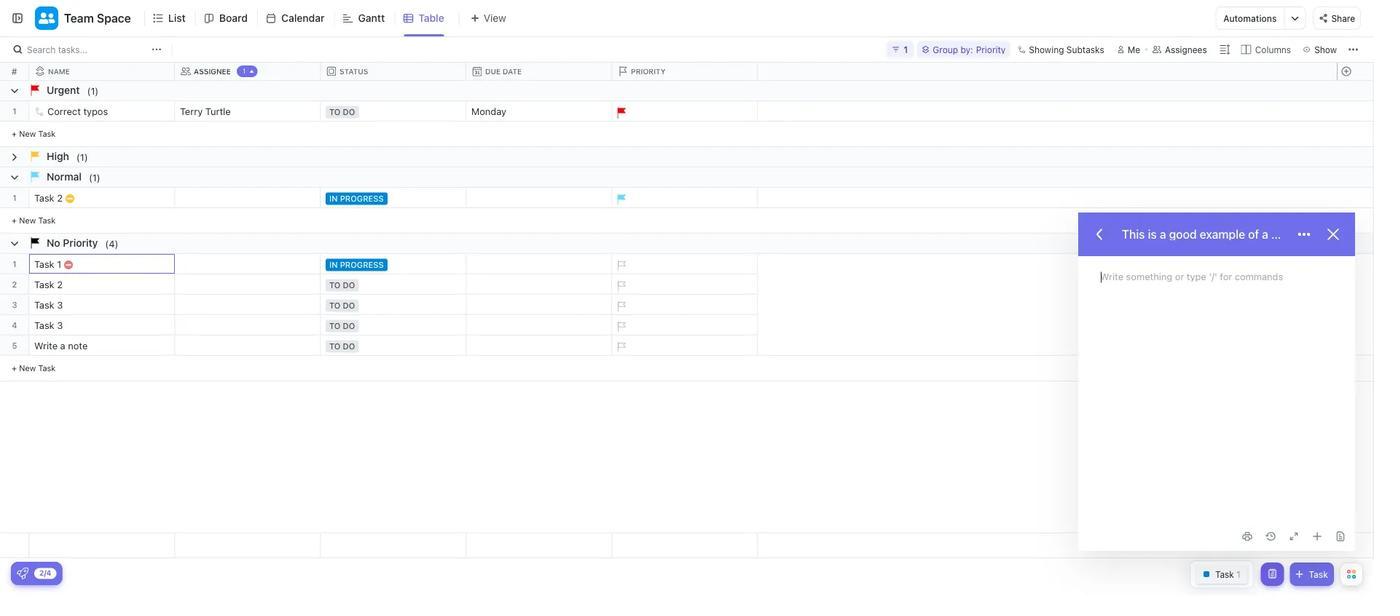 Task type: describe. For each thing, give the bounding box(es) containing it.
2 inside 1 1 2 3 1 4 5
[[12, 280, 17, 289]]

press space to select this row. row containing 2
[[0, 275, 29, 295]]

set priority element for to do 'cell' for first set priority icon from the bottom of the row group containing correct typos
[[610, 316, 632, 338]]

2 for task 2
[[57, 193, 63, 204]]

good
[[1169, 228, 1197, 242]]

due date
[[485, 67, 522, 76]]

3 new task from the top
[[19, 364, 56, 373]]

date
[[503, 67, 522, 76]]

3 new from the top
[[19, 364, 36, 373]]

me
[[1128, 44, 1140, 55]]

3 do from the top
[[343, 301, 355, 311]]

2/4
[[39, 570, 51, 578]]

4 do from the top
[[343, 322, 355, 331]]

status
[[340, 67, 368, 75]]

columns button
[[1237, 41, 1299, 58]]

1 down no
[[57, 259, 61, 270]]

in for task 2
[[329, 194, 338, 204]]

press space to select this row. row containing 5
[[0, 336, 29, 356]]

set priority image
[[610, 337, 632, 359]]

progress for 2
[[340, 194, 384, 204]]

view
[[484, 12, 506, 24]]

2 new from the top
[[19, 216, 36, 225]]

list
[[168, 12, 186, 24]]

1 1 2 3 1 4 5
[[12, 106, 17, 351]]

priority inside group by: priority
[[976, 44, 1006, 55]]

automations button
[[1217, 7, 1284, 29]]

to do cell for 2nd set priority icon from the bottom
[[321, 295, 466, 315]]

to do cell for 2nd set priority icon
[[321, 275, 466, 294]]

set priority element for 2nd set priority icon's to do 'cell'
[[610, 275, 632, 297]]

to do cell for set priority image
[[321, 336, 466, 356]]

task 2
[[34, 193, 63, 204]]

row group containing urgent
[[0, 81, 1374, 382]]

is
[[1148, 228, 1157, 242]]

priority inside dropdown button
[[631, 67, 666, 75]]

(1) for normal
[[89, 172, 100, 183]]

normal cell
[[0, 168, 1374, 187]]

task 3 for to do 'cell' for first set priority icon from the bottom of the row group containing correct typos
[[34, 320, 63, 331]]

urgent
[[47, 84, 80, 96]]

2 to from the top
[[329, 281, 341, 290]]

1 left 'task 2'
[[13, 193, 17, 203]]

1 horizontal spatial a
[[1160, 228, 1166, 242]]

to do for 2nd set priority icon's to do 'cell'
[[329, 281, 355, 290]]

3 inside 1 1 2 3 1 4 5
[[12, 300, 17, 310]]

(1) for urgent
[[87, 85, 99, 96]]

search tasks...
[[27, 44, 88, 55]]

3 set priority image from the top
[[610, 296, 632, 318]]

row group containing correct typos
[[29, 81, 758, 382]]

due date button
[[466, 67, 612, 77]]

me button
[[1112, 41, 1146, 58]]

assignees
[[1165, 44, 1207, 55]]

2 horizontal spatial a
[[1262, 228, 1269, 242]]

‎task for ‎task 2
[[34, 279, 54, 290]]

search
[[27, 44, 56, 55]]

row inside grid
[[29, 63, 761, 81]]

name button
[[29, 66, 175, 77]]

board link
[[219, 0, 254, 36]]

correct
[[47, 106, 81, 117]]

tasks...
[[58, 44, 88, 55]]

press space to select this row. row containing 3
[[0, 295, 29, 316]]

to do for to do 'cell' corresponding to set priority image
[[329, 342, 355, 352]]

1 inside 1 dropdown button
[[904, 44, 908, 55]]

user friends image
[[38, 12, 55, 25]]

onboarding checklist button image
[[17, 568, 28, 580]]

subtasks
[[1067, 44, 1105, 55]]

set priority element for to do 'cell' corresponding to set priority image
[[610, 337, 632, 359]]

2 for ‎task 2
[[57, 279, 63, 290]]

5 to from the top
[[329, 342, 341, 352]]

5 do from the top
[[343, 342, 355, 352]]

‎task 1
[[34, 259, 61, 270]]

1 set priority image from the top
[[610, 255, 632, 277]]

turtle
[[205, 106, 231, 117]]

calendar
[[281, 12, 325, 24]]

correct typos
[[47, 106, 108, 117]]

share button
[[1314, 7, 1361, 30]]

no priority cell
[[0, 234, 1374, 254]]

priority button
[[612, 66, 758, 77]]

1 inside assignee column header
[[243, 67, 246, 75]]

Search tasks... text field
[[27, 39, 148, 60]]

priority inside cell
[[63, 237, 98, 249]]

this
[[1122, 228, 1145, 242]]

press space to select this row. row containing ‎task 1
[[29, 254, 758, 277]]

name column header
[[29, 63, 178, 80]]

press space to select this row. row containing 4
[[0, 316, 29, 336]]

#
[[11, 66, 17, 77]]



Task type: vqa. For each thing, say whether or not it's contained in the screenshot.
the Search tasks... Text Box
yes



Task type: locate. For each thing, give the bounding box(es) containing it.
‎task up ‎task 2
[[34, 259, 54, 270]]

(4)
[[105, 238, 118, 249]]

row group
[[0, 81, 29, 382], [0, 81, 1374, 382], [29, 81, 758, 382], [1337, 81, 1374, 382]]

monday
[[472, 106, 507, 117]]

press space to select this row. row containing write a note
[[29, 336, 758, 359]]

to do cell for first set priority icon from the bottom of the row group containing correct typos
[[321, 316, 466, 335]]

1 task 3 from the top
[[34, 300, 63, 311]]

1 left group
[[904, 44, 908, 55]]

status column header
[[321, 63, 469, 80]]

5 to do cell from the top
[[321, 336, 466, 356]]

group by: priority
[[933, 44, 1006, 55]]

0 vertical spatial note
[[1272, 228, 1296, 242]]

showing subtasks
[[1029, 44, 1105, 55]]

1 set priority element from the top
[[610, 255, 632, 277]]

team
[[64, 11, 94, 25]]

0 horizontal spatial note
[[68, 341, 88, 352]]

set priority image
[[610, 255, 632, 277], [610, 275, 632, 297], [610, 296, 632, 318], [610, 316, 632, 338]]

3 to do from the top
[[329, 301, 355, 311]]

(1) for high
[[76, 152, 88, 163]]

1 ‎task from the top
[[34, 259, 54, 270]]

0 vertical spatial in progress cell
[[321, 188, 466, 208]]

‎task down ‎task 1 at the left top of the page
[[34, 279, 54, 290]]

0 horizontal spatial a
[[60, 341, 65, 352]]

1 in progress from the top
[[329, 194, 384, 204]]

2 new task from the top
[[19, 216, 56, 225]]

1 progress from the top
[[340, 194, 384, 204]]

1 horizontal spatial priority
[[631, 67, 666, 75]]

1 horizontal spatial note
[[1272, 228, 1296, 242]]

1 vertical spatial (1)
[[76, 152, 88, 163]]

to do for to do 'cell' for first set priority icon from the bottom of the row group containing correct typos
[[329, 322, 355, 331]]

3 to do cell from the top
[[321, 295, 466, 315]]

priority
[[976, 44, 1006, 55], [631, 67, 666, 75], [63, 237, 98, 249]]

set priority element for 2nd set priority icon from the bottom's to do 'cell'
[[610, 296, 632, 318]]

example
[[1200, 228, 1245, 242]]

4 to do cell from the top
[[321, 316, 466, 335]]

‎task for ‎task 1
[[34, 259, 54, 270]]

note
[[1272, 228, 1296, 242], [68, 341, 88, 352]]

3 for 2nd set priority icon from the bottom
[[57, 300, 63, 311]]

by:
[[961, 44, 973, 55]]

dropdown menu image
[[466, 534, 611, 558]]

1 do from the top
[[343, 107, 355, 117]]

2 in progress cell from the top
[[321, 254, 466, 274]]

onboarding checklist button element
[[17, 568, 28, 580]]

to do cell
[[321, 101, 466, 121], [321, 275, 466, 294], [321, 295, 466, 315], [321, 316, 466, 335], [321, 336, 466, 356]]

4 set priority image from the top
[[610, 316, 632, 338]]

0 vertical spatial ‎task
[[34, 259, 54, 270]]

0 vertical spatial in progress
[[329, 194, 384, 204]]

priority column header
[[612, 63, 761, 80]]

2 ‎task from the top
[[34, 279, 54, 290]]

1 to from the top
[[329, 107, 341, 117]]

0 vertical spatial task 3
[[34, 300, 63, 311]]

a right of
[[1262, 228, 1269, 242]]

list link
[[168, 0, 192, 36]]

in progress for ‎task 1
[[329, 261, 384, 270]]

row containing name
[[29, 63, 761, 81]]

1
[[904, 44, 908, 55], [243, 67, 246, 75], [13, 106, 17, 116], [13, 193, 17, 203], [57, 259, 61, 270], [13, 259, 17, 269]]

task 3
[[34, 300, 63, 311], [34, 320, 63, 331]]

typos
[[83, 106, 108, 117]]

a
[[1160, 228, 1166, 242], [1262, 228, 1269, 242], [60, 341, 65, 352]]

terry turtle
[[180, 106, 231, 117]]

4
[[12, 321, 17, 330]]

in progress
[[329, 194, 384, 204], [329, 261, 384, 270]]

high
[[47, 150, 69, 163]]

2 left ‎task 2
[[12, 280, 17, 289]]

due
[[485, 67, 501, 76]]

(1) right high
[[76, 152, 88, 163]]

4 to from the top
[[329, 322, 341, 331]]

3 set priority element from the top
[[610, 296, 632, 318]]

‎task 2
[[34, 279, 63, 290]]

to do for 2nd set priority icon from the bottom's to do 'cell'
[[329, 301, 355, 311]]

task 3 up write
[[34, 320, 63, 331]]

grid containing urgent
[[0, 63, 1374, 559]]

2 to do cell from the top
[[321, 275, 466, 294]]

of
[[1248, 228, 1259, 242]]

2 do from the top
[[343, 281, 355, 290]]

board
[[219, 12, 248, 24]]

press space to select this row. row containing ‎task 2
[[29, 275, 758, 297]]

task 3 down ‎task 2
[[34, 300, 63, 311]]

(1) inside normal cell
[[89, 172, 100, 183]]

1 vertical spatial in
[[329, 261, 338, 270]]

note right write
[[68, 341, 88, 352]]

task
[[38, 129, 56, 138], [34, 193, 54, 204], [38, 216, 56, 225], [34, 300, 54, 311], [34, 320, 54, 331], [38, 364, 56, 373], [1309, 570, 1329, 580]]

1 vertical spatial in progress cell
[[321, 254, 466, 274]]

table
[[418, 12, 444, 24]]

name
[[48, 67, 70, 75]]

view button
[[459, 9, 511, 27]]

progress
[[340, 194, 384, 204], [340, 261, 384, 270]]

normal
[[47, 171, 82, 183]]

2 horizontal spatial priority
[[976, 44, 1006, 55]]

5 to do from the top
[[329, 342, 355, 352]]

team space
[[64, 11, 131, 25]]

in progress cell
[[321, 188, 466, 208], [321, 254, 466, 274]]

share
[[1332, 13, 1355, 23]]

terry turtle cell
[[175, 101, 321, 121]]

press space to select this row. row containing correct typos
[[29, 101, 758, 124]]

cell
[[175, 188, 321, 208], [466, 188, 612, 208], [175, 254, 321, 274], [466, 254, 612, 274], [175, 275, 321, 294], [466, 275, 612, 294], [175, 295, 321, 315], [466, 295, 612, 315], [175, 316, 321, 335], [466, 316, 612, 335], [175, 336, 321, 356], [466, 336, 612, 356]]

0 vertical spatial progress
[[340, 194, 384, 204]]

1 vertical spatial priority
[[631, 67, 666, 75]]

priority right no
[[63, 237, 98, 249]]

(1) inside urgent cell
[[87, 85, 99, 96]]

new task up high
[[19, 129, 56, 138]]

assignees button
[[1146, 41, 1214, 58]]

press space to select this row. row containing task 2
[[29, 188, 758, 211]]

0 vertical spatial (1)
[[87, 85, 99, 96]]

new task down write
[[19, 364, 56, 373]]

1 to do from the top
[[329, 107, 355, 117]]

3 down ‎task 2
[[57, 300, 63, 311]]

1 to do cell from the top
[[321, 101, 466, 121]]

3 for first set priority icon from the bottom of the row group containing correct typos
[[57, 320, 63, 331]]

urgent cell
[[0, 81, 1374, 101]]

2 vertical spatial priority
[[63, 237, 98, 249]]

gantt link
[[358, 0, 391, 36]]

0 horizontal spatial priority
[[63, 237, 98, 249]]

in progress cell for ‎task 1
[[321, 254, 466, 274]]

1 vertical spatial in progress
[[329, 261, 384, 270]]

1 right assignee
[[243, 67, 246, 75]]

monday cell
[[466, 101, 612, 121]]

1 vertical spatial note
[[68, 341, 88, 352]]

2 in from the top
[[329, 261, 338, 270]]

write
[[34, 341, 58, 352]]

(1) right normal on the top left of the page
[[89, 172, 100, 183]]

a right write
[[60, 341, 65, 352]]

1 in progress cell from the top
[[321, 188, 466, 208]]

assignee
[[194, 67, 231, 75]]

show button
[[1299, 41, 1342, 58]]

2 down ‎task 1 at the left top of the page
[[57, 279, 63, 290]]

assignee column header
[[175, 63, 324, 80]]

2 progress from the top
[[340, 261, 384, 270]]

1 button
[[886, 41, 914, 58]]

1 vertical spatial progress
[[340, 261, 384, 270]]

1 new task from the top
[[19, 129, 56, 138]]

set priority element
[[610, 255, 632, 277], [610, 275, 632, 297], [610, 296, 632, 318], [610, 316, 632, 338], [610, 337, 632, 359]]

2 vertical spatial (1)
[[89, 172, 100, 183]]

new
[[19, 129, 36, 138], [19, 216, 36, 225], [19, 364, 36, 373]]

(1)
[[87, 85, 99, 96], [76, 152, 88, 163], [89, 172, 100, 183]]

2 set priority element from the top
[[610, 275, 632, 297]]

to
[[329, 107, 341, 117], [329, 281, 341, 290], [329, 301, 341, 311], [329, 322, 341, 331], [329, 342, 341, 352]]

group
[[933, 44, 958, 55]]

(1) up typos at the left
[[87, 85, 99, 96]]

2 vertical spatial new
[[19, 364, 36, 373]]

1 vertical spatial task 3
[[34, 320, 63, 331]]

show
[[1315, 44, 1337, 55]]

in for ‎task 1
[[329, 261, 338, 270]]

a inside row group
[[60, 341, 65, 352]]

0 vertical spatial new
[[19, 129, 36, 138]]

row
[[29, 63, 761, 81]]

status button
[[321, 66, 466, 77]]

0 vertical spatial new task
[[19, 129, 56, 138]]

table link
[[418, 0, 450, 36]]

new task
[[19, 129, 56, 138], [19, 216, 56, 225], [19, 364, 56, 373]]

in
[[329, 194, 338, 204], [329, 261, 338, 270]]

3 up write a note
[[57, 320, 63, 331]]

1 down #
[[13, 106, 17, 116]]

task 3 for 2nd set priority icon from the bottom's to do 'cell'
[[34, 300, 63, 311]]

3
[[57, 300, 63, 311], [12, 300, 17, 310], [57, 320, 63, 331]]

2 to do from the top
[[329, 281, 355, 290]]

2 in progress from the top
[[329, 261, 384, 270]]

columns
[[1255, 44, 1291, 55]]

showing subtasks button
[[1013, 41, 1109, 58]]

gantt
[[358, 12, 385, 24]]

1 in from the top
[[329, 194, 338, 204]]

2 vertical spatial new task
[[19, 364, 56, 373]]

4 set priority element from the top
[[610, 316, 632, 338]]

1 vertical spatial ‎task
[[34, 279, 54, 290]]

2 task 3 from the top
[[34, 320, 63, 331]]

(1) inside high cell
[[76, 152, 88, 163]]

in progress cell for task 2
[[321, 188, 466, 208]]

a right is
[[1160, 228, 1166, 242]]

2 down normal on the top left of the page
[[57, 193, 63, 204]]

in progress for task 2
[[329, 194, 384, 204]]

3 up 4
[[12, 300, 17, 310]]

this is a good example of a note
[[1122, 228, 1296, 242]]

due date column header
[[466, 63, 615, 81]]

grid
[[0, 63, 1374, 559]]

to do
[[329, 107, 355, 117], [329, 281, 355, 290], [329, 301, 355, 311], [329, 322, 355, 331], [329, 342, 355, 352]]

priority up urgent cell
[[631, 67, 666, 75]]

2
[[57, 193, 63, 204], [57, 279, 63, 290], [12, 280, 17, 289]]

0 vertical spatial in
[[329, 194, 338, 204]]

to do for 1st to do 'cell' from the top
[[329, 107, 355, 117]]

3 to from the top
[[329, 301, 341, 311]]

no priority
[[47, 237, 98, 249]]

1 vertical spatial new task
[[19, 216, 56, 225]]

do
[[343, 107, 355, 117], [343, 281, 355, 290], [343, 301, 355, 311], [343, 322, 355, 331], [343, 342, 355, 352]]

automations
[[1224, 13, 1277, 23]]

2 set priority image from the top
[[610, 275, 632, 297]]

note inside press space to select this row. row
[[68, 341, 88, 352]]

1 new from the top
[[19, 129, 36, 138]]

terry
[[180, 106, 203, 117]]

0 vertical spatial priority
[[976, 44, 1006, 55]]

progress for 1
[[340, 261, 384, 270]]

‎task
[[34, 259, 54, 270], [34, 279, 54, 290]]

calendar link
[[281, 0, 330, 36]]

press space to select this row. row
[[0, 101, 29, 122], [29, 101, 758, 124], [1337, 101, 1374, 122], [0, 188, 29, 208], [29, 188, 758, 211], [1337, 188, 1374, 208], [0, 254, 29, 275], [29, 254, 758, 277], [1337, 254, 1374, 275], [0, 275, 29, 295], [29, 275, 758, 297], [1337, 275, 1374, 295], [0, 295, 29, 316], [29, 295, 758, 318], [1337, 295, 1374, 316], [0, 316, 29, 336], [29, 316, 758, 338], [1337, 316, 1374, 336], [0, 336, 29, 356], [29, 336, 758, 359], [1337, 336, 1374, 356], [29, 534, 758, 559], [1337, 534, 1374, 559]]

priority right "by:"
[[976, 44, 1006, 55]]

high cell
[[0, 147, 1374, 167]]

write a note
[[34, 341, 88, 352]]

note right of
[[1272, 228, 1296, 242]]

1 left ‎task 1 at the left top of the page
[[13, 259, 17, 269]]

1 vertical spatial new
[[19, 216, 36, 225]]

5 set priority element from the top
[[610, 337, 632, 359]]

new task right 1 1 2 3 1 4 5
[[19, 216, 56, 225]]

5
[[12, 341, 17, 351]]

4 to do from the top
[[329, 322, 355, 331]]

no
[[47, 237, 60, 249]]

row group containing 1 1 2 3 1 4 5
[[0, 81, 29, 382]]

space
[[97, 11, 131, 25]]

team space button
[[58, 2, 131, 34]]

showing
[[1029, 44, 1064, 55]]



